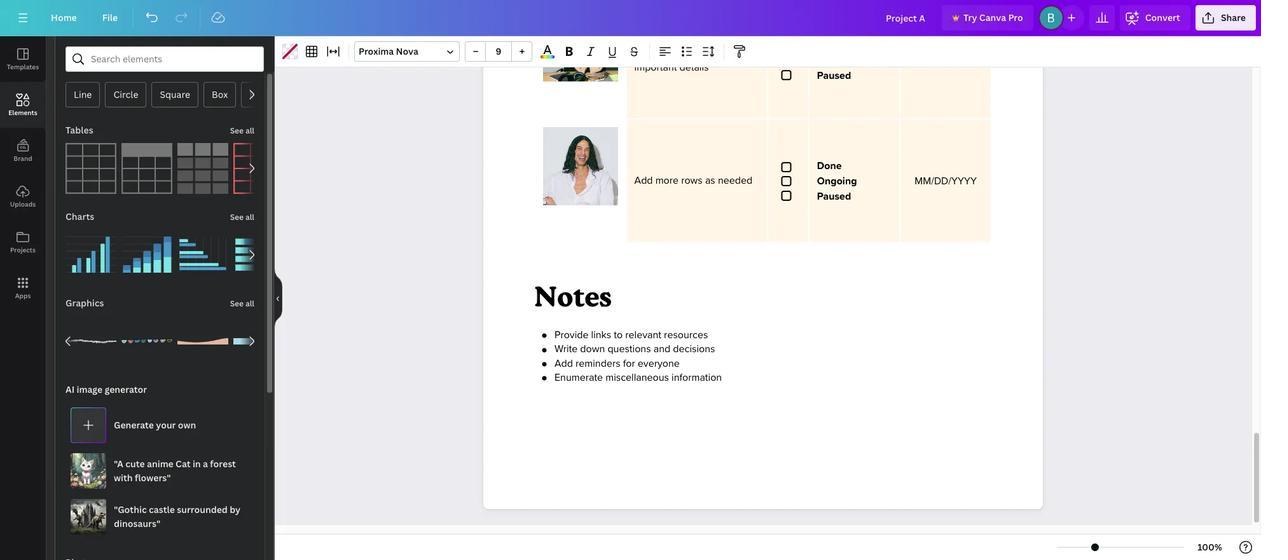Task type: describe. For each thing, give the bounding box(es) containing it.
"gothic castle surrounded by dinosaurs"
[[114, 504, 241, 530]]

proxima nova button
[[354, 41, 460, 62]]

information
[[672, 372, 722, 385]]

in
[[193, 458, 201, 470]]

for
[[624, 358, 636, 370]]

write
[[555, 343, 578, 356]]

see all button for graphics
[[229, 291, 256, 316]]

rectangle
[[250, 88, 292, 101]]

notes
[[535, 280, 612, 313]]

down
[[581, 343, 605, 356]]

side panel tab list
[[0, 36, 46, 311]]

home
[[51, 11, 77, 24]]

elements button
[[0, 82, 46, 128]]

Design title text field
[[876, 5, 937, 31]]

flowers"
[[135, 472, 171, 484]]

2 add this table to the canvas image from the left
[[122, 143, 172, 194]]

your
[[156, 419, 176, 431]]

pro
[[1009, 11, 1024, 24]]

see all button for tables
[[229, 118, 256, 143]]

4 add this table to the canvas image from the left
[[234, 143, 284, 194]]

templates button
[[0, 36, 46, 82]]

try canva pro
[[964, 11, 1024, 24]]

provide
[[555, 329, 589, 342]]

nova
[[396, 45, 419, 57]]

miscellaneous
[[606, 372, 669, 385]]

decisions
[[673, 343, 716, 356]]

torn paper banner with space for text image
[[66, 316, 116, 367]]

try
[[964, 11, 978, 24]]

brand button
[[0, 128, 46, 174]]

see all for graphics
[[230, 298, 255, 309]]

questions
[[608, 343, 651, 356]]

cute
[[126, 458, 145, 470]]

ai
[[66, 384, 75, 396]]

easter banner image
[[234, 316, 284, 367]]

try canva pro button
[[942, 5, 1034, 31]]

square button
[[152, 82, 199, 108]]

all for charts
[[246, 212, 255, 223]]

home link
[[41, 5, 87, 31]]

see all button for charts
[[229, 204, 256, 230]]

charts
[[66, 211, 94, 223]]

convert button
[[1121, 5, 1191, 31]]

rectangle button
[[241, 82, 301, 108]]

provide links to relevant resources write down questions and decisions add reminders for everyone enumerate miscellaneous information
[[555, 329, 722, 385]]

– – number field
[[490, 45, 508, 57]]

share button
[[1196, 5, 1257, 31]]

apps
[[15, 291, 31, 300]]

canva
[[980, 11, 1007, 24]]

ai image generator
[[66, 384, 147, 396]]

anime
[[147, 458, 174, 470]]

no color image
[[283, 44, 298, 59]]

see for charts
[[230, 212, 244, 223]]

everyone
[[638, 358, 680, 370]]

with
[[114, 472, 133, 484]]



Task type: locate. For each thing, give the bounding box(es) containing it.
circle button
[[105, 82, 147, 108]]

see all for charts
[[230, 212, 255, 223]]

surrounded
[[177, 504, 228, 516]]

graphics
[[66, 297, 104, 309]]

all for graphics
[[246, 298, 255, 309]]

generator
[[105, 384, 147, 396]]

3 add this table to the canvas image from the left
[[178, 143, 228, 194]]

relevant
[[626, 329, 662, 342]]

image
[[77, 384, 103, 396]]

2 see from the top
[[230, 212, 244, 223]]

resources
[[664, 329, 709, 342]]

generate your own
[[114, 419, 196, 431]]

2 vertical spatial see all
[[230, 298, 255, 309]]

see
[[230, 125, 244, 136], [230, 212, 244, 223], [230, 298, 244, 309]]

enumerate
[[555, 372, 603, 385]]

1 see all from the top
[[230, 125, 255, 136]]

group
[[465, 41, 533, 62], [66, 222, 116, 281], [122, 222, 172, 281], [178, 222, 228, 281], [234, 230, 284, 281], [66, 309, 116, 367], [122, 316, 172, 367], [178, 316, 228, 367], [234, 316, 284, 367]]

2 see all button from the top
[[229, 204, 256, 230]]

own
[[178, 419, 196, 431]]

0 vertical spatial see all
[[230, 125, 255, 136]]

None text field
[[777, 39, 801, 82], [777, 160, 801, 202], [777, 39, 801, 82], [777, 160, 801, 202]]

tables button
[[64, 118, 95, 143]]

to
[[614, 329, 623, 342]]

convert
[[1146, 11, 1181, 24]]

see all button
[[229, 118, 256, 143], [229, 204, 256, 230], [229, 291, 256, 316]]

charts button
[[64, 204, 96, 230]]

square
[[160, 88, 190, 101]]

proxima
[[359, 45, 394, 57]]

3 see from the top
[[230, 298, 244, 309]]

line
[[74, 88, 92, 101]]

main menu bar
[[0, 0, 1262, 36]]

1 vertical spatial see all button
[[229, 204, 256, 230]]

100% button
[[1190, 538, 1231, 558]]

circle
[[114, 88, 138, 101]]

"a
[[114, 458, 123, 470]]

see for graphics
[[230, 298, 244, 309]]

share
[[1222, 11, 1247, 24]]

uploads
[[10, 200, 36, 209]]

1 all from the top
[[246, 125, 255, 136]]

see all
[[230, 125, 255, 136], [230, 212, 255, 223], [230, 298, 255, 309]]

file button
[[92, 5, 128, 31]]

hide image
[[274, 268, 283, 329]]

"gothic
[[114, 504, 147, 516]]

projects button
[[0, 220, 46, 265]]

links
[[592, 329, 612, 342]]

uploads button
[[0, 174, 46, 220]]

box
[[212, 88, 228, 101]]

line button
[[66, 82, 100, 108]]

dinosaurs"
[[114, 518, 161, 530]]

1 see from the top
[[230, 125, 244, 136]]

Search elements search field
[[91, 47, 239, 71]]

templates
[[7, 62, 39, 71]]

None text field
[[484, 0, 1044, 510], [543, 118, 618, 230], [484, 0, 1044, 510], [543, 118, 618, 230]]

1 vertical spatial see
[[230, 212, 244, 223]]

2 all from the top
[[246, 212, 255, 223]]

abstract border image
[[178, 316, 228, 367]]

brand
[[14, 154, 32, 163]]

forest
[[210, 458, 236, 470]]

2 vertical spatial all
[[246, 298, 255, 309]]

3 see all button from the top
[[229, 291, 256, 316]]

all for tables
[[246, 125, 255, 136]]

projects
[[10, 246, 36, 255]]

0 vertical spatial see all button
[[229, 118, 256, 143]]

2 vertical spatial see all button
[[229, 291, 256, 316]]

and
[[654, 343, 671, 356]]

"a cute anime cat in a forest with flowers"
[[114, 458, 236, 484]]

apps button
[[0, 265, 46, 311]]

0 vertical spatial all
[[246, 125, 255, 136]]

box button
[[204, 82, 236, 108]]

1 vertical spatial see all
[[230, 212, 255, 223]]

cat
[[176, 458, 191, 470]]

graphics button
[[64, 291, 105, 316]]

by
[[230, 504, 241, 516]]

3 all from the top
[[246, 298, 255, 309]]

generate
[[114, 419, 154, 431]]

1 see all button from the top
[[229, 118, 256, 143]]

reminders
[[576, 358, 621, 370]]

2 see all from the top
[[230, 212, 255, 223]]

add this table to the canvas image
[[66, 143, 116, 194], [122, 143, 172, 194], [178, 143, 228, 194], [234, 143, 284, 194]]

0 vertical spatial see
[[230, 125, 244, 136]]

castle
[[149, 504, 175, 516]]

proxima nova
[[359, 45, 419, 57]]

1 add this table to the canvas image from the left
[[66, 143, 116, 194]]

see for tables
[[230, 125, 244, 136]]

all
[[246, 125, 255, 136], [246, 212, 255, 223], [246, 298, 255, 309]]

tables
[[66, 124, 93, 136]]

1 vertical spatial all
[[246, 212, 255, 223]]

abstract hand made pattern element image
[[122, 316, 172, 367]]

3 see all from the top
[[230, 298, 255, 309]]

add
[[555, 358, 573, 370]]

see all for tables
[[230, 125, 255, 136]]

100%
[[1198, 542, 1223, 554]]

a
[[203, 458, 208, 470]]

color range image
[[541, 55, 555, 59]]

file
[[102, 11, 118, 24]]

2 vertical spatial see
[[230, 298, 244, 309]]

elements
[[8, 108, 37, 117]]



Task type: vqa. For each thing, say whether or not it's contained in the screenshot.
list
no



